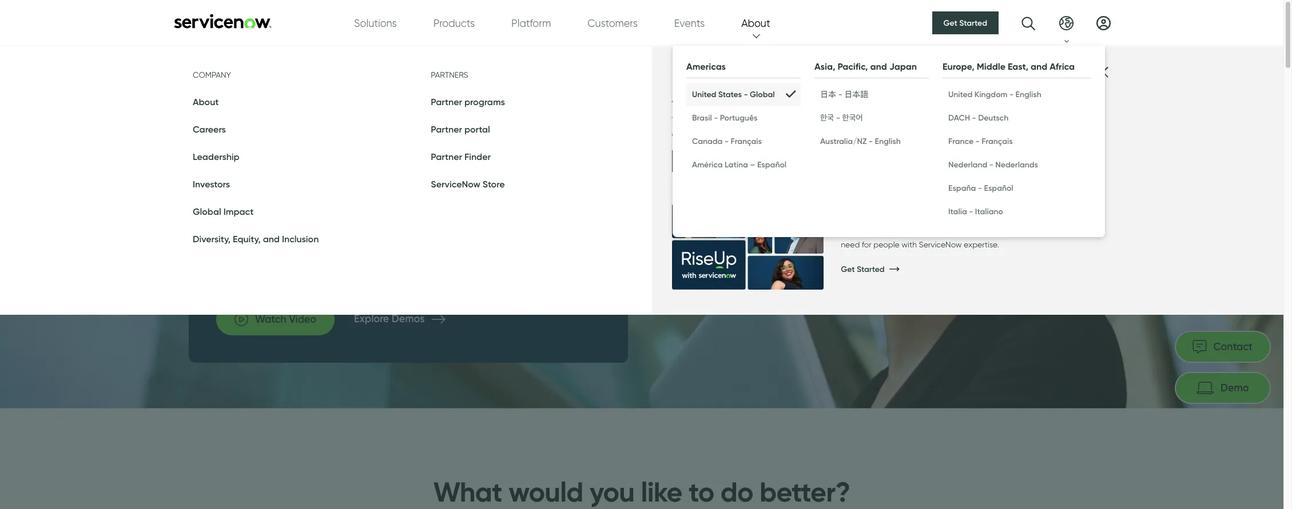 Task type: describe. For each thing, give the bounding box(es) containing it.
need
[[841, 240, 860, 249]]

skills
[[887, 205, 906, 217]]

servicenow.
[[761, 115, 811, 126]]

and inside rise up and join the digital revolution. help fill the need for people with servicenow expertise.
[[870, 228, 884, 237]]

about for about link
[[193, 96, 219, 108]]

日本 - 日本語
[[820, 89, 869, 99]]

united kingdom - english
[[949, 89, 1042, 99]]

português
[[720, 112, 758, 123]]

reduce
[[987, 115, 1016, 126]]

nederland - nederlands
[[949, 159, 1038, 170]]

- for italia - italiano
[[969, 206, 973, 217]]

partner programs link
[[431, 96, 505, 108]]

servicenow down partner finder
[[431, 179, 481, 190]]

inclusion
[[282, 233, 319, 245]]

customers button
[[588, 15, 638, 31]]

started for bottommost get started link
[[857, 264, 885, 275]]

australia/nz - english
[[820, 136, 901, 146]]

programs
[[465, 96, 505, 108]]

latina
[[725, 159, 748, 170]]

leadership
[[193, 151, 240, 162]]

italia
[[949, 206, 967, 217]]

canada
[[692, 136, 723, 146]]

digital
[[915, 228, 938, 237]]

platform button
[[512, 15, 551, 31]]

américa
[[692, 159, 723, 170]]

power
[[887, 115, 914, 126]]

français for americas
[[731, 136, 762, 146]]

americas
[[687, 60, 726, 72]]

solutions
[[354, 17, 397, 29]]

about servicenow
[[672, 89, 789, 106]]

servicenow up fill
[[979, 205, 1028, 217]]

place
[[794, 129, 818, 140]]

partner portal link
[[431, 124, 490, 135]]

expertise.
[[964, 240, 1000, 249]]

- for dach - deutsch
[[972, 112, 976, 123]]

partner programs
[[431, 96, 505, 108]]

- for españa - español
[[978, 183, 982, 193]]

learn
[[691, 156, 712, 166]]

events button
[[674, 15, 705, 31]]

0 vertical spatial world
[[690, 115, 713, 126]]

servicenow store link
[[431, 179, 505, 190]]

better
[[766, 129, 791, 140]]

italia - italiano link
[[943, 200, 1092, 223]]

europe, middle east, and africa
[[943, 60, 1075, 72]]

dach - deutsch
[[949, 112, 1009, 123]]

products
[[434, 17, 475, 29]]

partner for partner finder
[[431, 151, 462, 162]]

0 horizontal spatial get
[[841, 264, 855, 275]]

한국어
[[842, 112, 863, 123]]

make
[[691, 129, 714, 140]]

0 horizontal spatial english
[[875, 136, 901, 146]]

- for 한국 - 한국어
[[836, 112, 840, 123]]

españa
[[949, 183, 976, 193]]

we
[[813, 115, 827, 126]]

servicenow inside rise up and join the digital revolution. help fill the need for people with servicenow expertise.
[[919, 240, 962, 249]]

españa - español
[[949, 183, 1014, 193]]

about for about servicenow
[[672, 89, 711, 106]]

brasil - português
[[692, 112, 758, 123]]

global inside "link"
[[750, 89, 775, 99]]

the
[[672, 115, 687, 126]]

states
[[719, 89, 742, 99]]

and right skills
[[908, 205, 925, 217]]

partner finder link
[[431, 151, 491, 162]]

0 horizontal spatial global
[[193, 206, 221, 217]]

한국 - 한국어 link
[[815, 106, 929, 130]]

1 horizontal spatial get
[[944, 18, 958, 28]]

1 vertical spatial get started link
[[841, 258, 1043, 282]]

partner finder
[[431, 151, 491, 162]]

for inside rise up and join the digital revolution. help fill the need for people with servicenow expertise.
[[862, 240, 872, 249]]

brasil - português link
[[687, 106, 801, 130]]

solid image
[[786, 89, 795, 100]]

canada - français
[[692, 136, 762, 146]]

the world works with servicenow. we believe in the power of technology to reduce complexity and make the world a better place for all of us.
[[672, 115, 1064, 140]]

italia - italiano
[[949, 206, 1004, 217]]

to
[[976, 115, 985, 126]]

careers link
[[193, 124, 226, 135]]

complexity
[[1018, 115, 1064, 126]]

about link
[[193, 96, 219, 108]]

- right kingdom
[[1010, 89, 1014, 99]]

américa latina – español
[[692, 159, 787, 170]]

leadership link
[[193, 151, 240, 162]]

- right the states
[[744, 89, 748, 99]]

- for australia/nz - english
[[869, 136, 873, 146]]

technology
[[926, 115, 974, 126]]

한국 - 한국어
[[820, 112, 863, 123]]

the down the works
[[716, 129, 730, 140]]

africa
[[1050, 60, 1075, 72]]

diversity,
[[193, 233, 231, 245]]

2 horizontal spatial with
[[959, 205, 977, 217]]

brasil
[[692, 112, 712, 123]]

the right fill
[[1008, 228, 1020, 237]]

- for canada - français
[[725, 136, 729, 146]]

portal
[[465, 124, 490, 135]]

go to servicenow account image
[[1097, 16, 1111, 30]]

france - français link
[[943, 130, 1092, 153]]

with inside rise up and join the digital revolution. help fill the need for people with servicenow expertise.
[[902, 240, 917, 249]]

company
[[193, 70, 231, 80]]

0 vertical spatial get started link
[[932, 11, 999, 34]]

partner for partner portal
[[431, 124, 462, 135]]

0 horizontal spatial español
[[757, 159, 787, 170]]

people
[[874, 240, 900, 249]]

investors
[[193, 179, 230, 190]]

middle
[[977, 60, 1006, 72]]

with inside the world works with servicenow. we believe in the power of technology to reduce complexity and make the world a better place for all of us.
[[741, 115, 758, 126]]

1 vertical spatial of
[[845, 129, 853, 140]]

for inside the world works with servicenow. we believe in the power of technology to reduce complexity and make the world a better place for all of us.
[[820, 129, 831, 140]]

kingdom
[[975, 89, 1008, 99]]

deutsch
[[978, 112, 1009, 123]]

works
[[715, 115, 739, 126]]



Task type: locate. For each thing, give the bounding box(es) containing it.
한국
[[820, 112, 834, 123]]

with up a
[[741, 115, 758, 126]]

- right the dach
[[972, 112, 976, 123]]

1 vertical spatial get started
[[841, 264, 885, 275]]

diversity, equity, and inclusion link
[[193, 233, 319, 245]]

1 vertical spatial partner
[[431, 124, 462, 135]]

1 vertical spatial world
[[733, 129, 756, 140]]

started
[[960, 18, 988, 28], [857, 264, 885, 275]]

and right equity,
[[263, 233, 280, 245]]

store
[[483, 179, 505, 190]]

- right canada
[[725, 136, 729, 146]]

1 vertical spatial global
[[193, 206, 221, 217]]

united kingdom - english link
[[943, 83, 1092, 106]]

1 horizontal spatial english
[[1016, 89, 1042, 99]]

started for the top get started link
[[960, 18, 988, 28]]

united up the dach
[[949, 89, 973, 99]]

nederland
[[949, 159, 988, 170]]

1 vertical spatial english
[[875, 136, 901, 146]]

english
[[1016, 89, 1042, 99], [875, 136, 901, 146]]

impact
[[224, 206, 254, 217]]

pacific,
[[838, 60, 868, 72]]

for
[[820, 129, 831, 140], [862, 240, 872, 249]]

started down people
[[857, 264, 885, 275]]

finder
[[465, 151, 491, 162]]

france
[[949, 136, 974, 146]]

1 horizontal spatial started
[[960, 18, 988, 28]]

of right the 'power'
[[916, 115, 924, 126]]

united for americas
[[692, 89, 717, 99]]

japan
[[890, 60, 917, 72]]

canada - français link
[[687, 130, 801, 153]]

rise
[[841, 228, 856, 237]]

get
[[944, 18, 958, 28], [841, 264, 855, 275]]

servicenow down 'digital'
[[919, 240, 962, 249]]

global down the investors link
[[193, 206, 221, 217]]

1 horizontal spatial global
[[750, 89, 775, 99]]

and right east,
[[1031, 60, 1048, 72]]

asia, pacific, and japan
[[815, 60, 917, 72]]

0 vertical spatial get started
[[944, 18, 988, 28]]

of
[[916, 115, 924, 126], [845, 129, 853, 140]]

- right españa
[[978, 183, 982, 193]]

2 horizontal spatial about
[[742, 17, 770, 29]]

1 partner from the top
[[431, 96, 462, 108]]

get started link
[[932, 11, 999, 34], [841, 258, 1043, 282]]

about for about dropdown button at the right top of page
[[742, 17, 770, 29]]

get up europe,
[[944, 18, 958, 28]]

get started for the top get started link
[[944, 18, 988, 28]]

global left solid image
[[750, 89, 775, 99]]

world left a
[[733, 129, 756, 140]]

and down the at the top right of the page
[[672, 129, 689, 140]]

2 vertical spatial partner
[[431, 151, 462, 162]]

0 vertical spatial with
[[741, 115, 758, 126]]

2 vertical spatial with
[[902, 240, 917, 249]]

up
[[858, 228, 868, 237]]

believe
[[830, 115, 860, 126]]

all
[[833, 129, 843, 140]]

with up revolution.
[[959, 205, 977, 217]]

0 horizontal spatial get started
[[841, 264, 885, 275]]

italiano
[[975, 206, 1004, 217]]

careers
[[193, 124, 226, 135]]

1 horizontal spatial united
[[949, 89, 973, 99]]

0 horizontal spatial started
[[857, 264, 885, 275]]

1 horizontal spatial of
[[916, 115, 924, 126]]

united states - global link
[[687, 83, 801, 106]]

servicenow up brasil - português link
[[714, 89, 789, 106]]

equity,
[[233, 233, 261, 245]]

get started
[[944, 18, 988, 28], [841, 264, 885, 275]]

1 français from the left
[[731, 136, 762, 146]]

global impact
[[193, 206, 254, 217]]

english up dach - deutsch link
[[1016, 89, 1042, 99]]

- for 日本 - 日本語
[[839, 89, 843, 99]]

the right in
[[871, 115, 885, 126]]

english down the 'power'
[[875, 136, 901, 146]]

for down up on the right of the page
[[862, 240, 872, 249]]

américa latina – español link
[[687, 153, 801, 177]]

partner down the partners
[[431, 96, 462, 108]]

0 vertical spatial partner
[[431, 96, 462, 108]]

español down nederland - nederlands
[[984, 183, 1014, 193]]

and
[[871, 60, 887, 72], [1031, 60, 1048, 72], [672, 129, 689, 140], [908, 205, 925, 217], [870, 228, 884, 237], [263, 233, 280, 245]]

and right up on the right of the page
[[870, 228, 884, 237]]

partner left portal
[[431, 124, 462, 135]]

- right italia
[[969, 206, 973, 217]]

france - français
[[949, 136, 1013, 146]]

us.
[[856, 129, 867, 140]]

the right join
[[901, 228, 913, 237]]

日本 - 日本語 link
[[815, 83, 929, 106]]

- for brasil - português
[[714, 112, 718, 123]]

get started down 'need' on the top right
[[841, 264, 885, 275]]

1 horizontal spatial world
[[733, 129, 756, 140]]

- right us.
[[869, 136, 873, 146]]

in
[[862, 115, 869, 126]]

dach
[[949, 112, 970, 123]]

- right brasil
[[714, 112, 718, 123]]

0 horizontal spatial united
[[692, 89, 717, 99]]

0 horizontal spatial with
[[741, 115, 758, 126]]

united
[[692, 89, 717, 99], [949, 89, 973, 99]]

2 français from the left
[[982, 136, 1013, 146]]

products button
[[434, 15, 475, 31]]

0 vertical spatial español
[[757, 159, 787, 170]]

français down brasil - português link
[[731, 136, 762, 146]]

1 horizontal spatial get started
[[944, 18, 988, 28]]

0 horizontal spatial about
[[193, 96, 219, 108]]

of right all
[[845, 129, 853, 140]]

a
[[758, 129, 764, 140]]

united up brasil
[[692, 89, 717, 99]]

rise up and join the digital revolution. help fill the need for people with servicenow expertise.
[[841, 228, 1020, 249]]

and inside the world works with servicenow. we believe in the power of technology to reduce complexity and make the world a better place for all of us.
[[672, 129, 689, 140]]

1 vertical spatial español
[[984, 183, 1014, 193]]

partner for partner programs
[[431, 96, 462, 108]]

2 partner from the top
[[431, 124, 462, 135]]

0 vertical spatial for
[[820, 129, 831, 140]]

australia/nz - english link
[[815, 130, 929, 153]]

français down reduce
[[982, 136, 1013, 146]]

- right 日本
[[839, 89, 843, 99]]

0 horizontal spatial français
[[731, 136, 762, 146]]

3 partner from the top
[[431, 151, 462, 162]]

learn more link
[[672, 150, 752, 172]]

riseup
[[927, 205, 956, 217]]

1 horizontal spatial with
[[902, 240, 917, 249]]

0 horizontal spatial world
[[690, 115, 713, 126]]

0 vertical spatial get
[[944, 18, 958, 28]]

join
[[886, 228, 899, 237]]

1 horizontal spatial for
[[862, 240, 872, 249]]

revolution.
[[940, 228, 978, 237]]

français for europe, middle east, and africa
[[982, 136, 1013, 146]]

asia,
[[815, 60, 836, 72]]

servicenow store
[[431, 179, 505, 190]]

français inside france - français "link"
[[982, 136, 1013, 146]]

learn more
[[691, 156, 733, 166]]

1 vertical spatial get
[[841, 264, 855, 275]]

–
[[750, 159, 755, 170]]

1 united from the left
[[692, 89, 717, 99]]

solutions button
[[354, 15, 397, 31]]

partner down partner portal 'link'
[[431, 151, 462, 162]]

united for europe, middle east, and africa
[[949, 89, 973, 99]]

united inside "link"
[[692, 89, 717, 99]]

with
[[741, 115, 758, 126], [959, 205, 977, 217], [902, 240, 917, 249]]

about button
[[742, 15, 770, 31]]

1 horizontal spatial about
[[672, 89, 711, 106]]

nederland - nederlands link
[[943, 153, 1092, 177]]

with down 'digital'
[[902, 240, 917, 249]]

0 vertical spatial of
[[916, 115, 924, 126]]

get started for bottommost get started link
[[841, 264, 885, 275]]

for left all
[[820, 129, 831, 140]]

- right france at right top
[[976, 136, 980, 146]]

- right the nederland
[[990, 159, 994, 170]]

français inside "canada - français" link
[[731, 136, 762, 146]]

- right 한국 at the top right
[[836, 112, 840, 123]]

grow
[[841, 205, 864, 217]]

español right –
[[757, 159, 787, 170]]

united states - global
[[692, 89, 775, 99]]

customers
[[588, 17, 638, 29]]

world up make
[[690, 115, 713, 126]]

servicenow image
[[173, 13, 273, 28]]

global impact link
[[193, 206, 254, 217]]

0 vertical spatial english
[[1016, 89, 1042, 99]]

world
[[690, 115, 713, 126], [733, 129, 756, 140]]

españa - español link
[[943, 177, 1092, 200]]

- for nederland - nederlands
[[990, 159, 994, 170]]

- for france - français
[[976, 136, 980, 146]]

partner portal
[[431, 124, 490, 135]]

fill
[[999, 228, 1006, 237]]

2 united from the left
[[949, 89, 973, 99]]

and left japan on the right top of the page
[[871, 60, 887, 72]]

started up europe,
[[960, 18, 988, 28]]

get started link up europe,
[[932, 11, 999, 34]]

global
[[750, 89, 775, 99], [193, 206, 221, 217]]

get down 'need' on the top right
[[841, 264, 855, 275]]

1 vertical spatial started
[[857, 264, 885, 275]]

1 vertical spatial with
[[959, 205, 977, 217]]

get started up europe,
[[944, 18, 988, 28]]

1 horizontal spatial français
[[982, 136, 1013, 146]]

日本語
[[845, 89, 869, 99]]

europe,
[[943, 60, 975, 72]]

1 vertical spatial for
[[862, 240, 872, 249]]

platform
[[512, 17, 551, 29]]

1 horizontal spatial español
[[984, 183, 1014, 193]]

0 horizontal spatial of
[[845, 129, 853, 140]]

0 horizontal spatial for
[[820, 129, 831, 140]]

get started link down rise up and join the digital revolution. help fill the need for people with servicenow expertise.
[[841, 258, 1043, 282]]

0 vertical spatial started
[[960, 18, 988, 28]]

0 vertical spatial global
[[750, 89, 775, 99]]



Task type: vqa. For each thing, say whether or not it's contained in the screenshot.
–
yes



